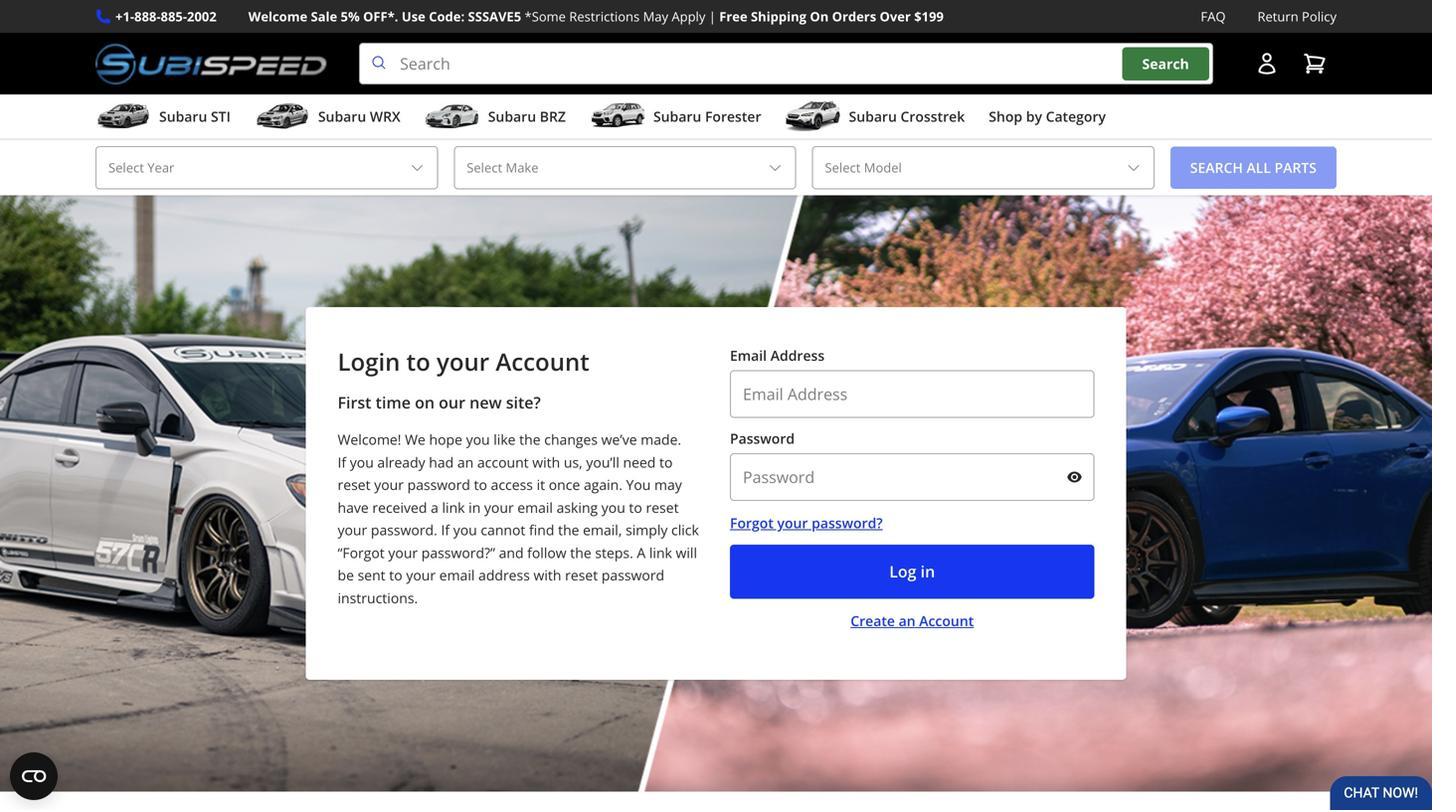 Task type: describe. For each thing, give the bounding box(es) containing it.
0 vertical spatial the
[[519, 430, 541, 449]]

a subaru wrx thumbnail image image
[[254, 102, 310, 131]]

code:
[[429, 7, 465, 25]]

instructions.
[[338, 589, 418, 607]]

search
[[1142, 54, 1189, 73]]

subaru for subaru brz
[[488, 107, 536, 126]]

return policy link
[[1258, 6, 1337, 27]]

category
[[1046, 107, 1106, 126]]

to down the you on the bottom left of page
[[629, 498, 642, 517]]

forgot your password? log in
[[730, 514, 935, 582]]

1 vertical spatial if
[[441, 521, 450, 540]]

1 vertical spatial with
[[534, 566, 561, 585]]

5%
[[341, 7, 360, 25]]

brz
[[540, 107, 566, 126]]

subaru crosstrek button
[[785, 99, 965, 138]]

follow
[[527, 543, 567, 562]]

your down password.
[[388, 543, 418, 562]]

subaru brz
[[488, 107, 566, 126]]

password?"
[[421, 543, 495, 562]]

Select Make button
[[454, 146, 796, 190]]

need
[[623, 453, 656, 472]]

subaru for subaru crosstrek
[[849, 107, 897, 126]]

2 horizontal spatial reset
[[646, 498, 679, 517]]

find
[[529, 521, 554, 540]]

shipping
[[751, 7, 807, 25]]

a
[[431, 498, 438, 517]]

welcome!
[[338, 430, 401, 449]]

faq link
[[1201, 6, 1226, 27]]

forgot your password? link
[[730, 513, 1095, 533]]

to left access on the left bottom of page
[[474, 475, 487, 494]]

your down password?"
[[406, 566, 436, 585]]

Password password field
[[730, 454, 1095, 501]]

forgot
[[730, 514, 774, 533]]

0 vertical spatial account
[[496, 346, 589, 378]]

+1-
[[115, 7, 134, 25]]

1 vertical spatial password
[[602, 566, 664, 585]]

wrx
[[370, 107, 401, 126]]

orders
[[832, 7, 876, 25]]

*some
[[525, 7, 566, 25]]

to right 'sent'
[[389, 566, 403, 585]]

first
[[338, 392, 371, 413]]

address
[[478, 566, 530, 585]]

asking
[[557, 498, 598, 517]]

0 vertical spatial email
[[517, 498, 553, 517]]

may
[[654, 475, 682, 494]]

time
[[376, 392, 411, 413]]

a subaru forester thumbnail image image
[[590, 102, 645, 131]]

free
[[719, 7, 748, 25]]

to up may
[[659, 453, 673, 472]]

first time on our new site?
[[338, 392, 541, 413]]

885-
[[161, 7, 187, 25]]

select make image
[[767, 160, 783, 176]]

return policy
[[1258, 7, 1337, 25]]

welcome
[[248, 7, 307, 25]]

on
[[415, 392, 435, 413]]

subaru forester button
[[590, 99, 761, 138]]

login to your account
[[338, 346, 589, 378]]

apply
[[672, 7, 705, 25]]

subispeed logo image
[[95, 43, 327, 85]]

you down again.
[[601, 498, 625, 517]]

use
[[402, 7, 426, 25]]

like
[[494, 430, 516, 449]]

an inside 'welcome! we hope you like the changes we've made. if you already had an account with us, you'll need to reset your password to access it once again. you may have received a link in your email asking you to reset your password. if you cannot find the email, simply click "forgot your password?" and follow the steps. a link will be sent to your email address with reset password instructions.'
[[457, 453, 474, 472]]

you
[[626, 475, 651, 494]]

address
[[770, 346, 825, 365]]

subaru forester
[[653, 107, 761, 126]]

subaru wrx button
[[254, 99, 401, 138]]

a
[[637, 543, 646, 562]]

"forgot
[[338, 543, 385, 562]]

password.
[[371, 521, 437, 540]]

your up cannot
[[484, 498, 514, 517]]

0 horizontal spatial reset
[[338, 475, 371, 494]]

create an account link
[[851, 611, 974, 631]]

you down welcome!
[[350, 453, 374, 472]]

email address
[[730, 346, 825, 365]]

0 horizontal spatial if
[[338, 453, 346, 472]]

it
[[537, 475, 545, 494]]

faq
[[1201, 7, 1226, 25]]

us,
[[564, 453, 583, 472]]

your up received
[[374, 475, 404, 494]]

create an account
[[851, 612, 974, 631]]

sale
[[311, 7, 337, 25]]

over
[[880, 7, 911, 25]]

search button
[[1122, 47, 1209, 80]]

forester
[[705, 107, 761, 126]]

button image
[[1255, 52, 1279, 76]]

1 vertical spatial link
[[649, 543, 672, 562]]

+1-888-885-2002 link
[[115, 6, 217, 27]]

a collage of action shots of vehicles image
[[0, 195, 1432, 792]]

0 vertical spatial password
[[407, 475, 470, 494]]

shop
[[989, 107, 1022, 126]]

sti
[[211, 107, 231, 126]]

sssave5
[[468, 7, 521, 25]]

received
[[372, 498, 427, 517]]

0 horizontal spatial email
[[439, 566, 475, 585]]

to up on
[[406, 346, 430, 378]]

we
[[405, 430, 426, 449]]

subaru for subaru sti
[[159, 107, 207, 126]]

password?
[[812, 514, 883, 533]]

your down have
[[338, 521, 367, 540]]



Task type: locate. For each thing, give the bounding box(es) containing it.
reset
[[338, 475, 371, 494], [646, 498, 679, 517], [565, 566, 598, 585]]

subaru wrx
[[318, 107, 401, 126]]

2 subaru from the left
[[318, 107, 366, 126]]

open widget image
[[10, 753, 58, 801]]

by
[[1026, 107, 1042, 126]]

a subaru brz thumbnail image image
[[424, 102, 480, 131]]

our
[[439, 392, 465, 413]]

0 horizontal spatial link
[[442, 498, 465, 517]]

password
[[730, 429, 795, 448]]

in inside 'welcome! we hope you like the changes we've made. if you already had an account with us, you'll need to reset your password to access it once again. you may have received a link in your email asking you to reset your password. if you cannot find the email, simply click "forgot your password?" and follow the steps. a link will be sent to your email address with reset password instructions.'
[[469, 498, 481, 517]]

hope
[[429, 430, 462, 449]]

login
[[338, 346, 400, 378]]

1 horizontal spatial an
[[899, 612, 916, 631]]

0 horizontal spatial an
[[457, 453, 474, 472]]

1 vertical spatial in
[[921, 561, 935, 582]]

0 vertical spatial with
[[532, 453, 560, 472]]

your right forgot
[[777, 514, 808, 533]]

subaru sti
[[159, 107, 231, 126]]

email down "it"
[[517, 498, 553, 517]]

email down password?"
[[439, 566, 475, 585]]

1 vertical spatial the
[[558, 521, 579, 540]]

changes
[[544, 430, 598, 449]]

access
[[491, 475, 533, 494]]

sent
[[358, 566, 386, 585]]

3 subaru from the left
[[488, 107, 536, 126]]

log in button
[[730, 545, 1095, 599]]

will
[[676, 543, 697, 562]]

had
[[429, 453, 454, 472]]

Email Address text field
[[730, 371, 1095, 418]]

your inside forgot your password? log in
[[777, 514, 808, 533]]

an right create
[[899, 612, 916, 631]]

new
[[470, 392, 502, 413]]

reset down steps.
[[565, 566, 598, 585]]

1 horizontal spatial if
[[441, 521, 450, 540]]

welcome sale 5% off*. use code: sssave5 *some restrictions may apply | free shipping on orders over $199
[[248, 7, 944, 25]]

you'll
[[586, 453, 619, 472]]

an
[[457, 453, 474, 472], [899, 612, 916, 631]]

return
[[1258, 7, 1299, 25]]

the right like
[[519, 430, 541, 449]]

an right had
[[457, 453, 474, 472]]

1 horizontal spatial email
[[517, 498, 553, 517]]

0 horizontal spatial in
[[469, 498, 481, 517]]

subaru for subaru forester
[[653, 107, 701, 126]]

0 vertical spatial link
[[442, 498, 465, 517]]

reset up have
[[338, 475, 371, 494]]

password down had
[[407, 475, 470, 494]]

subaru left the sti
[[159, 107, 207, 126]]

2002
[[187, 7, 217, 25]]

subaru brz button
[[424, 99, 566, 138]]

account
[[496, 346, 589, 378], [919, 612, 974, 631]]

1 vertical spatial an
[[899, 612, 916, 631]]

toggle password visibility image
[[1067, 469, 1083, 485]]

reset down may
[[646, 498, 679, 517]]

with up "it"
[[532, 453, 560, 472]]

link right a
[[649, 543, 672, 562]]

4 subaru from the left
[[653, 107, 701, 126]]

+1-888-885-2002
[[115, 7, 217, 25]]

account
[[477, 453, 529, 472]]

0 vertical spatial reset
[[338, 475, 371, 494]]

with
[[532, 453, 560, 472], [534, 566, 561, 585]]

subaru sti button
[[95, 99, 231, 138]]

2 vertical spatial reset
[[565, 566, 598, 585]]

5 subaru from the left
[[849, 107, 897, 126]]

select year image
[[409, 160, 425, 176]]

in right log at the bottom of page
[[921, 561, 935, 582]]

a subaru sti thumbnail image image
[[95, 102, 151, 131]]

you left like
[[466, 430, 490, 449]]

we've
[[601, 430, 637, 449]]

888-
[[134, 7, 161, 25]]

shop by category button
[[989, 99, 1106, 138]]

link
[[442, 498, 465, 517], [649, 543, 672, 562]]

subaru right the a subaru crosstrek thumbnail image
[[849, 107, 897, 126]]

1 horizontal spatial account
[[919, 612, 974, 631]]

password down a
[[602, 566, 664, 585]]

1 vertical spatial email
[[439, 566, 475, 585]]

cannot
[[481, 521, 526, 540]]

account down "log in" button
[[919, 612, 974, 631]]

shop by category
[[989, 107, 1106, 126]]

made.
[[641, 430, 681, 449]]

and
[[499, 543, 524, 562]]

1 vertical spatial account
[[919, 612, 974, 631]]

0 vertical spatial an
[[457, 453, 474, 472]]

log
[[889, 561, 917, 582]]

subaru crosstrek
[[849, 107, 965, 126]]

0 horizontal spatial account
[[496, 346, 589, 378]]

if down welcome!
[[338, 453, 346, 472]]

subaru left the brz
[[488, 107, 536, 126]]

0 vertical spatial in
[[469, 498, 481, 517]]

already
[[377, 453, 425, 472]]

site?
[[506, 392, 541, 413]]

may
[[643, 7, 668, 25]]

on
[[810, 7, 829, 25]]

in
[[469, 498, 481, 517], [921, 561, 935, 582]]

steps.
[[595, 543, 633, 562]]

click
[[671, 521, 699, 540]]

account inside create an account link
[[919, 612, 974, 631]]

email
[[517, 498, 553, 517], [439, 566, 475, 585]]

1 horizontal spatial link
[[649, 543, 672, 562]]

again.
[[584, 475, 623, 494]]

with down the 'follow'
[[534, 566, 561, 585]]

your up 'our'
[[437, 346, 489, 378]]

Select Model button
[[812, 146, 1154, 190]]

$199
[[914, 7, 944, 25]]

a subaru crosstrek thumbnail image image
[[785, 102, 841, 131]]

you up password?"
[[453, 521, 477, 540]]

email
[[730, 346, 767, 365]]

create
[[851, 612, 895, 631]]

|
[[709, 7, 716, 25]]

if up password?"
[[441, 521, 450, 540]]

select model image
[[1126, 160, 1141, 176]]

crosstrek
[[901, 107, 965, 126]]

2 vertical spatial the
[[570, 543, 591, 562]]

account up site?
[[496, 346, 589, 378]]

simply
[[626, 521, 668, 540]]

1 horizontal spatial reset
[[565, 566, 598, 585]]

to
[[406, 346, 430, 378], [659, 453, 673, 472], [474, 475, 487, 494], [629, 498, 642, 517], [389, 566, 403, 585]]

1 vertical spatial reset
[[646, 498, 679, 517]]

1 horizontal spatial in
[[921, 561, 935, 582]]

search input field
[[359, 43, 1213, 85]]

restrictions
[[569, 7, 640, 25]]

in right "a"
[[469, 498, 481, 517]]

welcome! we hope you like the changes we've made. if you already had an account with us, you'll need to reset your password to access it once again. you may have received a link in your email asking you to reset your password. if you cannot find the email, simply click "forgot your password?" and follow the steps. a link will be sent to your email address with reset password instructions.
[[338, 430, 699, 607]]

if
[[338, 453, 346, 472], [441, 521, 450, 540]]

in inside forgot your password? log in
[[921, 561, 935, 582]]

subaru for subaru wrx
[[318, 107, 366, 126]]

password
[[407, 475, 470, 494], [602, 566, 664, 585]]

your
[[437, 346, 489, 378], [374, 475, 404, 494], [484, 498, 514, 517], [777, 514, 808, 533], [338, 521, 367, 540], [388, 543, 418, 562], [406, 566, 436, 585]]

the down email,
[[570, 543, 591, 562]]

the down asking
[[558, 521, 579, 540]]

subaru inside dropdown button
[[159, 107, 207, 126]]

Select Year button
[[95, 146, 438, 190]]

1 horizontal spatial password
[[602, 566, 664, 585]]

the
[[519, 430, 541, 449], [558, 521, 579, 540], [570, 543, 591, 562]]

you
[[466, 430, 490, 449], [350, 453, 374, 472], [601, 498, 625, 517], [453, 521, 477, 540]]

off*.
[[363, 7, 398, 25]]

link right "a"
[[442, 498, 465, 517]]

subaru left forester
[[653, 107, 701, 126]]

email,
[[583, 521, 622, 540]]

1 subaru from the left
[[159, 107, 207, 126]]

be
[[338, 566, 354, 585]]

0 horizontal spatial password
[[407, 475, 470, 494]]

subaru left wrx
[[318, 107, 366, 126]]

0 vertical spatial if
[[338, 453, 346, 472]]



Task type: vqa. For each thing, say whether or not it's contained in the screenshot.
like
yes



